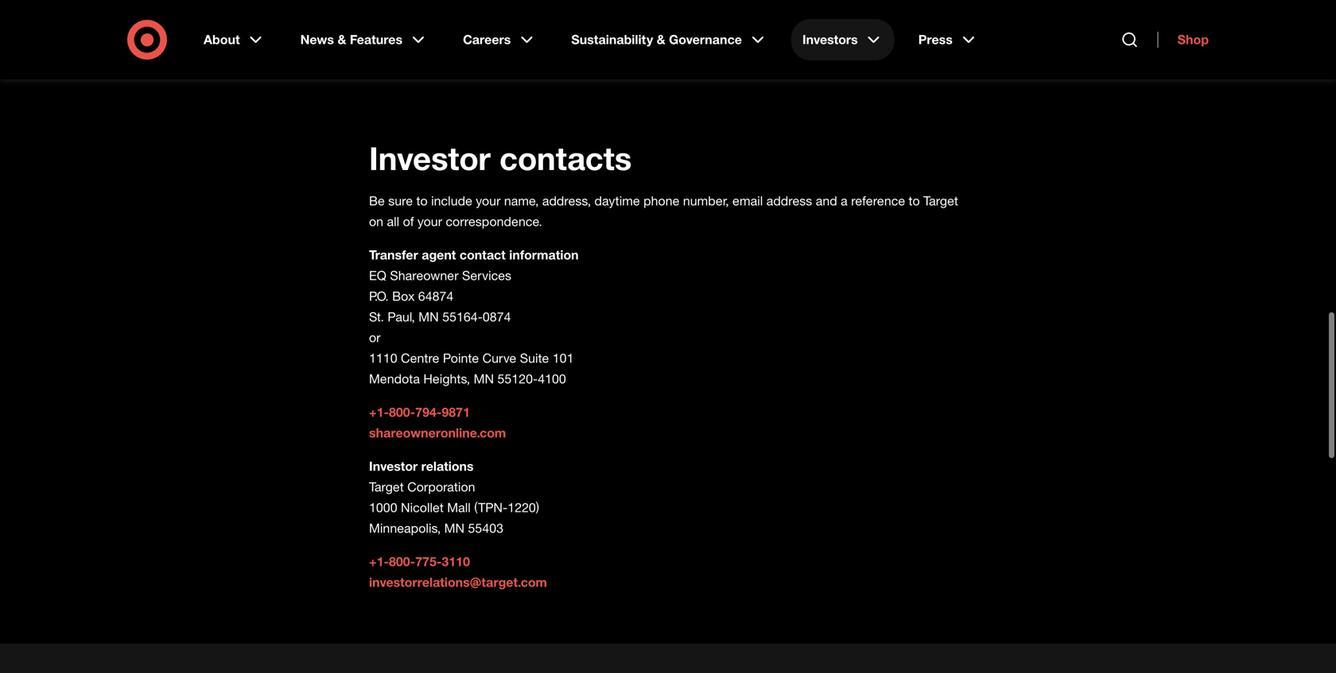 Task type: vqa. For each thing, say whether or not it's contained in the screenshot.
the bottommost guests
no



Task type: locate. For each thing, give the bounding box(es) containing it.
investor up 1000 on the left
[[369, 459, 418, 475]]

investor up include on the left top
[[369, 139, 491, 178]]

& for features
[[338, 32, 346, 47]]

+1- down "mendota"
[[369, 405, 389, 421]]

9871
[[442, 405, 470, 421]]

1 horizontal spatial to
[[909, 193, 920, 209]]

& left governance
[[657, 32, 666, 47]]

0 vertical spatial mn
[[419, 310, 439, 325]]

download right graphical user interface, text, application, chat or text message image
[[594, 31, 655, 47]]

2 vertical spatial mn
[[444, 521, 465, 537]]

pdf for text, whiteboard image
[[347, 31, 372, 47]]

1 horizontal spatial target
[[924, 193, 959, 209]]

1 vertical spatial mn
[[474, 372, 494, 387]]

55120-
[[498, 372, 538, 387]]

download left "features" at the top of page
[[282, 31, 343, 47]]

mn down mall
[[444, 521, 465, 537]]

1 horizontal spatial your
[[476, 193, 501, 209]]

775-
[[415, 555, 442, 570]]

on
[[369, 214, 384, 230]]

download
[[282, 31, 343, 47], [594, 31, 655, 47]]

1 pdf from the left
[[347, 31, 372, 47]]

1 +1- from the top
[[369, 405, 389, 421]]

investorrelations@target.com link
[[369, 575, 547, 591]]

64874
[[418, 289, 454, 304]]

800- inside +1-800-775-3110 investorrelations@target.com
[[389, 555, 415, 570]]

&
[[338, 32, 346, 47], [657, 32, 666, 47]]

sustainability & governance link
[[560, 19, 779, 60]]

sustainability
[[572, 32, 653, 47]]

800- inside +1-800-794-9871 shareowneronline.com
[[389, 405, 415, 421]]

pdf right news
[[347, 31, 372, 47]]

1 horizontal spatial mn
[[444, 521, 465, 537]]

2 download pdf from the left
[[594, 31, 684, 47]]

transfer agent contact information eq shareowner services p.o. box 64874 st. paul, mn 55164-0874 or 1110 centre pointe curve suite 101 mendota heights, mn 55120-4100
[[369, 247, 579, 387]]

1 vertical spatial your
[[418, 214, 442, 230]]

investors
[[803, 32, 858, 47]]

shop link
[[1158, 32, 1209, 48]]

news
[[300, 32, 334, 47]]

target inside investor relations target corporation 1000 nicollet mall (tpn-1220) minneapolis, mn 55403
[[369, 480, 404, 495]]

+1-800-794-9871 link
[[369, 405, 470, 421]]

1 horizontal spatial download pdf
[[594, 31, 684, 47]]

email
[[733, 193, 763, 209]]

curve
[[483, 351, 517, 366]]

0 vertical spatial target
[[924, 193, 959, 209]]

pdf right sustainability
[[659, 31, 684, 47]]

your right of
[[418, 214, 442, 230]]

features
[[350, 32, 403, 47]]

1 investor from the top
[[369, 139, 491, 178]]

mn down 64874
[[419, 310, 439, 325]]

1 vertical spatial 800-
[[389, 555, 415, 570]]

to right sure
[[417, 193, 428, 209]]

1 horizontal spatial &
[[657, 32, 666, 47]]

1 vertical spatial +1-
[[369, 555, 389, 570]]

0 vertical spatial 800-
[[389, 405, 415, 421]]

0 horizontal spatial &
[[338, 32, 346, 47]]

press link
[[908, 19, 990, 60]]

to right reference
[[909, 193, 920, 209]]

download for text, whiteboard image
[[282, 31, 343, 47]]

news & features
[[300, 32, 403, 47]]

investors link
[[792, 19, 895, 60]]

of
[[403, 214, 414, 230]]

or
[[369, 330, 381, 346]]

800- for 775-
[[389, 555, 415, 570]]

nicollet
[[401, 500, 444, 516]]

1220)
[[508, 500, 540, 516]]

1000
[[369, 500, 398, 516]]

800- down minneapolis,
[[389, 555, 415, 570]]

investor
[[369, 139, 491, 178], [369, 459, 418, 475]]

press
[[919, 32, 953, 47]]

1 & from the left
[[338, 32, 346, 47]]

download pdf link
[[282, 31, 391, 47], [594, 31, 703, 47]]

2 & from the left
[[657, 32, 666, 47]]

1 vertical spatial investor
[[369, 459, 418, 475]]

shareowneronline.com
[[369, 426, 506, 441]]

0 horizontal spatial pdf
[[347, 31, 372, 47]]

to
[[417, 193, 428, 209], [909, 193, 920, 209]]

1 horizontal spatial download pdf link
[[594, 31, 703, 47]]

address,
[[543, 193, 591, 209]]

2 investor from the top
[[369, 459, 418, 475]]

+1- inside +1-800-775-3110 investorrelations@target.com
[[369, 555, 389, 570]]

800- down "mendota"
[[389, 405, 415, 421]]

0 horizontal spatial to
[[417, 193, 428, 209]]

about link
[[193, 19, 277, 60]]

0 horizontal spatial target
[[369, 480, 404, 495]]

800-
[[389, 405, 415, 421], [389, 555, 415, 570]]

0 horizontal spatial download pdf link
[[282, 31, 391, 47]]

2 download from the left
[[594, 31, 655, 47]]

pdf
[[347, 31, 372, 47], [659, 31, 684, 47]]

download pdf for text, whiteboard image the download pdf link
[[282, 31, 372, 47]]

+1- down minneapolis,
[[369, 555, 389, 570]]

your up correspondence.
[[476, 193, 501, 209]]

mn
[[419, 310, 439, 325], [474, 372, 494, 387], [444, 521, 465, 537]]

1 vertical spatial target
[[369, 480, 404, 495]]

a
[[841, 193, 848, 209]]

0 horizontal spatial download pdf
[[282, 31, 372, 47]]

+1- for +1-800-794-9871
[[369, 405, 389, 421]]

2 pdf from the left
[[659, 31, 684, 47]]

+1-800-794-9871 shareowneronline.com
[[369, 405, 506, 441]]

your
[[476, 193, 501, 209], [418, 214, 442, 230]]

centre
[[401, 351, 440, 366]]

0 horizontal spatial download
[[282, 31, 343, 47]]

sustainability & governance
[[572, 32, 742, 47]]

+1-
[[369, 405, 389, 421], [369, 555, 389, 570]]

2 download pdf link from the left
[[594, 31, 703, 47]]

1 download pdf from the left
[[282, 31, 372, 47]]

794-
[[415, 405, 442, 421]]

investor inside investor relations target corporation 1000 nicollet mall (tpn-1220) minneapolis, mn 55403
[[369, 459, 418, 475]]

3110
[[442, 555, 470, 570]]

careers link
[[452, 19, 548, 60]]

1 horizontal spatial download
[[594, 31, 655, 47]]

name,
[[504, 193, 539, 209]]

& right news
[[338, 32, 346, 47]]

1 download from the left
[[282, 31, 343, 47]]

information
[[509, 247, 579, 263]]

1 horizontal spatial pdf
[[659, 31, 684, 47]]

include
[[431, 193, 473, 209]]

2 +1- from the top
[[369, 555, 389, 570]]

mn down curve
[[474, 372, 494, 387]]

+1-800-775-3110 link
[[369, 555, 470, 570]]

0 vertical spatial +1-
[[369, 405, 389, 421]]

1 800- from the top
[[389, 405, 415, 421]]

download for graphical user interface, text, application, chat or text message image
[[594, 31, 655, 47]]

corporation
[[408, 480, 475, 495]]

0 vertical spatial investor
[[369, 139, 491, 178]]

target up 1000 on the left
[[369, 480, 404, 495]]

target right reference
[[924, 193, 959, 209]]

investor relations target corporation 1000 nicollet mall (tpn-1220) minneapolis, mn 55403
[[369, 459, 540, 537]]

investor for investor relations target corporation 1000 nicollet mall (tpn-1220) minneapolis, mn 55403
[[369, 459, 418, 475]]

1 download pdf link from the left
[[282, 31, 391, 47]]

news & features link
[[289, 19, 439, 60]]

0 horizontal spatial mn
[[419, 310, 439, 325]]

55164-
[[443, 310, 483, 325]]

2 800- from the top
[[389, 555, 415, 570]]

55403
[[468, 521, 504, 537]]

+1- inside +1-800-794-9871 shareowneronline.com
[[369, 405, 389, 421]]

target
[[924, 193, 959, 209], [369, 480, 404, 495]]

daytime
[[595, 193, 640, 209]]

pointe
[[443, 351, 479, 366]]

download pdf
[[282, 31, 372, 47], [594, 31, 684, 47]]

eq
[[369, 268, 387, 284]]



Task type: describe. For each thing, give the bounding box(es) containing it.
2 horizontal spatial mn
[[474, 372, 494, 387]]

about
[[204, 32, 240, 47]]

contacts
[[500, 139, 632, 178]]

paul,
[[388, 310, 415, 325]]

address
[[767, 193, 813, 209]]

0 vertical spatial your
[[476, 193, 501, 209]]

download pdf link for text, whiteboard image
[[282, 31, 391, 47]]

download pdf link for graphical user interface, text, application, chat or text message image
[[594, 31, 703, 47]]

101
[[553, 351, 574, 366]]

text, whiteboard image
[[213, 0, 278, 42]]

transfer
[[369, 247, 418, 263]]

shop
[[1178, 32, 1209, 47]]

target inside be sure to include your name, address, daytime phone number, email address and a reference to target on all of your correspondence.
[[924, 193, 959, 209]]

be sure to include your name, address, daytime phone number, email address and a reference to target on all of your correspondence.
[[369, 193, 959, 230]]

contact
[[460, 247, 506, 263]]

shareowneronline.com link
[[369, 426, 506, 441]]

investor contacts
[[369, 139, 632, 178]]

phone
[[644, 193, 680, 209]]

0874
[[483, 310, 511, 325]]

number,
[[683, 193, 729, 209]]

sure
[[388, 193, 413, 209]]

box
[[392, 289, 415, 304]]

mn inside investor relations target corporation 1000 nicollet mall (tpn-1220) minneapolis, mn 55403
[[444, 521, 465, 537]]

+1- for +1-800-775-3110
[[369, 555, 389, 570]]

relations
[[421, 459, 474, 475]]

careers
[[463, 32, 511, 47]]

mall
[[447, 500, 471, 516]]

suite
[[520, 351, 549, 366]]

investorrelations@target.com
[[369, 575, 547, 591]]

1110
[[369, 351, 398, 366]]

4100
[[538, 372, 566, 387]]

800- for 794-
[[389, 405, 415, 421]]

correspondence.
[[446, 214, 543, 230]]

heights,
[[424, 372, 470, 387]]

services
[[462, 268, 512, 284]]

governance
[[669, 32, 742, 47]]

be
[[369, 193, 385, 209]]

mendota
[[369, 372, 420, 387]]

pdf for graphical user interface, text, application, chat or text message image
[[659, 31, 684, 47]]

+1-800-775-3110 investorrelations@target.com
[[369, 555, 547, 591]]

shareowner
[[390, 268, 459, 284]]

(tpn-
[[474, 500, 508, 516]]

1 to from the left
[[417, 193, 428, 209]]

0 horizontal spatial your
[[418, 214, 442, 230]]

st.
[[369, 310, 384, 325]]

& for governance
[[657, 32, 666, 47]]

p.o.
[[369, 289, 389, 304]]

reference
[[852, 193, 906, 209]]

2 to from the left
[[909, 193, 920, 209]]

all
[[387, 214, 400, 230]]

download pdf for graphical user interface, text, application, chat or text message image's the download pdf link
[[594, 31, 684, 47]]

graphical user interface, text, application, chat or text message image
[[525, 0, 590, 42]]

and
[[816, 193, 838, 209]]

investor for investor contacts
[[369, 139, 491, 178]]

minneapolis,
[[369, 521, 441, 537]]

agent
[[422, 247, 456, 263]]



